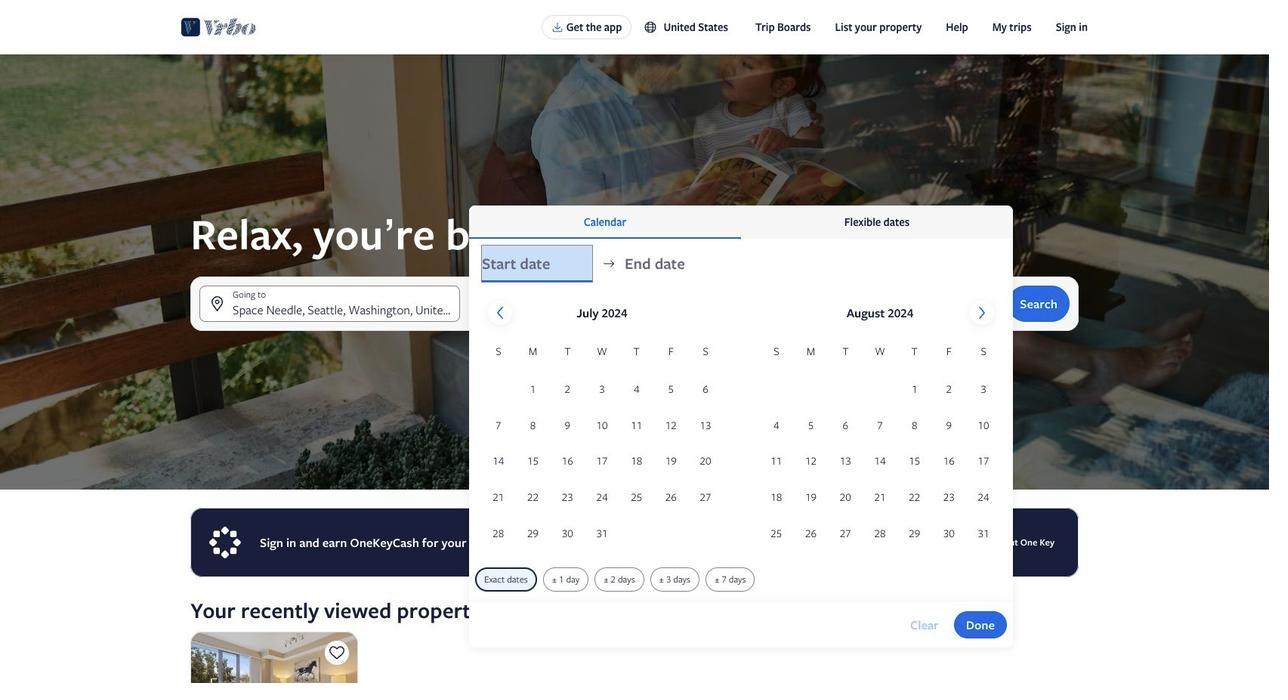 Task type: vqa. For each thing, say whether or not it's contained in the screenshot.
download the app button Icon
yes



Task type: locate. For each thing, give the bounding box(es) containing it.
download the app button image
[[551, 21, 563, 33]]

small image
[[644, 20, 658, 34]]

next month image
[[973, 304, 992, 322]]

tab list
[[469, 206, 1013, 239]]

previous month image
[[491, 304, 509, 322]]

main content
[[0, 54, 1270, 683]]

vrbo logo image
[[181, 15, 256, 39]]

wizard region
[[0, 54, 1270, 648]]

downtown san jose san jose 1 bedroom living room image
[[190, 632, 358, 683]]

Save Modern 1BR near SJSU | Kitchen | Work Desk + WiFi to a trip checkbox
[[325, 641, 349, 665]]

application inside wizard region
[[481, 295, 1001, 552]]

application
[[481, 295, 1001, 552]]



Task type: describe. For each thing, give the bounding box(es) containing it.
july 2024 element
[[481, 343, 723, 552]]

directional image
[[602, 257, 616, 271]]

august 2024 element
[[759, 343, 1001, 552]]

tab list inside wizard region
[[469, 206, 1013, 239]]



